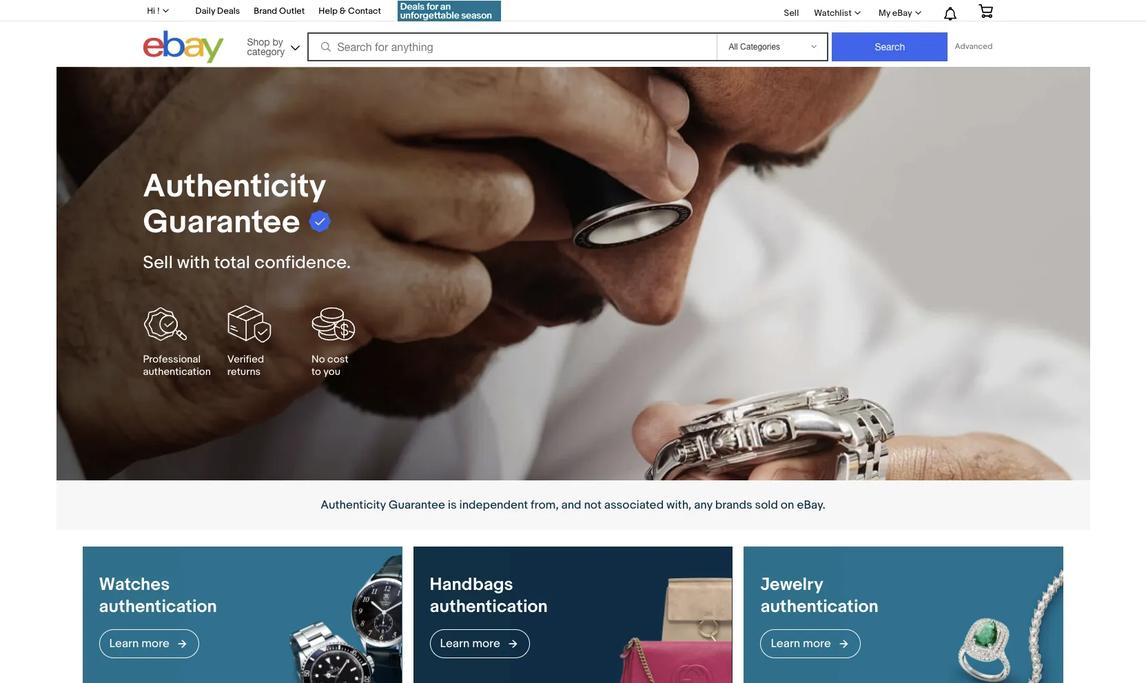 Task type: locate. For each thing, give the bounding box(es) containing it.
2 horizontal spatial learn more link
[[761, 629, 861, 658]]

3 more from the left
[[803, 637, 831, 651]]

Search for anything text field
[[310, 34, 714, 60]]

0 horizontal spatial more
[[141, 637, 170, 651]]

sell with total confidence.
[[143, 252, 351, 273]]

learn for handbags authentication
[[440, 637, 470, 651]]

1 horizontal spatial → image
[[834, 639, 850, 650]]

any
[[694, 498, 713, 512]]

1 learn more link from the left
[[99, 629, 199, 658]]

1 vertical spatial guarantee
[[389, 498, 445, 512]]

guarantee left is
[[389, 498, 445, 512]]

1 → image from the left
[[172, 639, 189, 650]]

2 horizontal spatial more
[[803, 637, 831, 651]]

3 learn more link from the left
[[761, 629, 861, 658]]

learn more link down handbags authentication
[[430, 629, 530, 658]]

guarantee
[[143, 203, 300, 242], [389, 498, 445, 512]]

learn more link down "watches authentication"
[[99, 629, 199, 658]]

deals
[[217, 6, 240, 17]]

watchlist
[[814, 8, 852, 19]]

more down "watches authentication"
[[141, 637, 170, 651]]

authentication for jewelry
[[761, 596, 879, 618]]

0 horizontal spatial sell
[[143, 252, 173, 273]]

sell left watchlist at top right
[[784, 7, 799, 18]]

learn more link down jewelry authentication
[[761, 629, 861, 658]]

hi
[[147, 6, 155, 16]]

learn for jewelry authentication
[[771, 637, 801, 651]]

0 horizontal spatial learn more link
[[99, 629, 199, 658]]

3 learn from the left
[[771, 637, 801, 651]]

returns
[[227, 365, 261, 378]]

→ image down jewelry authentication
[[834, 639, 850, 650]]

learn more down handbags authentication
[[440, 637, 503, 651]]

associated
[[604, 498, 664, 512]]

authentication for handbags
[[430, 596, 548, 618]]

sell left with
[[143, 252, 173, 273]]

from,
[[531, 498, 559, 512]]

1 horizontal spatial sell
[[784, 7, 799, 18]]

1 more from the left
[[141, 637, 170, 651]]

1 horizontal spatial guarantee
[[389, 498, 445, 512]]

get an extra 20% off image
[[398, 1, 501, 21]]

learn down "watches authentication"
[[109, 637, 139, 651]]

learn more for handbags authentication
[[440, 637, 503, 651]]

learn more for jewelry authentication
[[771, 637, 834, 651]]

learn more link
[[99, 629, 199, 658], [430, 629, 530, 658], [761, 629, 861, 658]]

&
[[340, 6, 346, 17]]

1 horizontal spatial learn more
[[440, 637, 503, 651]]

authentication down professional authentication image
[[143, 365, 211, 378]]

more down jewelry authentication
[[803, 637, 831, 651]]

brand
[[254, 6, 277, 17]]

2 learn more link from the left
[[430, 629, 530, 658]]

2 learn more from the left
[[440, 637, 503, 651]]

watches authentication
[[99, 574, 217, 618]]

→ image
[[172, 639, 189, 650], [834, 639, 850, 650]]

1 learn more from the left
[[109, 637, 172, 651]]

is
[[448, 498, 457, 512]]

learn more down jewelry authentication
[[771, 637, 834, 651]]

contact
[[348, 6, 381, 17]]

3 learn more from the left
[[771, 637, 834, 651]]

0 horizontal spatial guarantee
[[143, 203, 300, 242]]

learn more link for handbags
[[430, 629, 530, 658]]

0 horizontal spatial learn more
[[109, 637, 172, 651]]

learn more link for watches
[[99, 629, 199, 658]]

0 horizontal spatial → image
[[172, 639, 189, 650]]

learn more link for jewelry
[[761, 629, 861, 658]]

0 vertical spatial guarantee
[[143, 203, 300, 242]]

sell for sell
[[784, 7, 799, 18]]

not
[[584, 498, 602, 512]]

learn more down "watches authentication"
[[109, 637, 172, 651]]

daily
[[195, 6, 215, 17]]

1 learn from the left
[[109, 637, 139, 651]]

more left → icon
[[472, 637, 500, 651]]

2 horizontal spatial learn
[[771, 637, 801, 651]]

authenticity
[[143, 167, 326, 206], [321, 498, 386, 512]]

learn down jewelry authentication
[[771, 637, 801, 651]]

daily deals link
[[195, 3, 240, 20]]

2 → image from the left
[[834, 639, 850, 650]]

shop by category
[[247, 36, 285, 57]]

1 horizontal spatial learn
[[440, 637, 470, 651]]

banner containing daily deals
[[140, 0, 1003, 67]]

and
[[562, 498, 582, 512]]

learn
[[109, 637, 139, 651], [440, 637, 470, 651], [771, 637, 801, 651]]

1 horizontal spatial learn more link
[[430, 629, 530, 658]]

with
[[177, 252, 210, 273]]

sell inside account navigation
[[784, 7, 799, 18]]

authentication down handbags
[[430, 596, 548, 618]]

authentication
[[143, 365, 211, 378], [99, 596, 217, 618], [430, 596, 548, 618], [761, 596, 879, 618]]

1 vertical spatial authenticity
[[321, 498, 386, 512]]

2 more from the left
[[472, 637, 500, 651]]

2 learn from the left
[[440, 637, 470, 651]]

guarantee up sell with total confidence.
[[143, 203, 300, 242]]

1 vertical spatial sell
[[143, 252, 173, 273]]

0 vertical spatial authenticity
[[143, 167, 326, 206]]

authentication down watches
[[99, 596, 217, 618]]

no
[[312, 353, 325, 366]]

my ebay link
[[871, 1, 928, 26]]

more
[[141, 637, 170, 651], [472, 637, 500, 651], [803, 637, 831, 651]]

2 horizontal spatial learn more
[[771, 637, 834, 651]]

learn more
[[109, 637, 172, 651], [440, 637, 503, 651], [771, 637, 834, 651]]

authentication for watches
[[99, 596, 217, 618]]

hi !
[[147, 6, 160, 16]]

my
[[879, 8, 891, 19]]

more for jewelry
[[803, 637, 831, 651]]

1 horizontal spatial more
[[472, 637, 500, 651]]

authentication down jewelry at the bottom right
[[761, 596, 879, 618]]

none submit inside banner
[[832, 32, 948, 61]]

→ image for watches authentication
[[172, 639, 189, 650]]

learn more for watches authentication
[[109, 637, 172, 651]]

by
[[273, 36, 283, 47]]

banner
[[140, 0, 1003, 67]]

sell
[[784, 7, 799, 18], [143, 252, 173, 273]]

0 horizontal spatial learn
[[109, 637, 139, 651]]

your shopping cart image
[[978, 4, 994, 18]]

on ebay.
[[781, 498, 826, 512]]

verified package image
[[227, 302, 271, 346]]

guarantee inside the authenticity guarantee
[[143, 203, 300, 242]]

total confidence.
[[214, 252, 351, 273]]

learn left → icon
[[440, 637, 470, 651]]

None submit
[[832, 32, 948, 61]]

0 vertical spatial sell
[[784, 7, 799, 18]]

→ image down "watches authentication"
[[172, 639, 189, 650]]



Task type: vqa. For each thing, say whether or not it's contained in the screenshot.
returns
yes



Task type: describe. For each thing, give the bounding box(es) containing it.
authenticity for authenticity guarantee is independent from, and not associated with, any brands sold on ebay.
[[321, 498, 386, 512]]

verified
[[227, 353, 264, 366]]

shop by category button
[[241, 31, 303, 60]]

cost
[[327, 353, 349, 366]]

independent
[[459, 498, 528, 512]]

more for handbags
[[472, 637, 500, 651]]

daily deals
[[195, 6, 240, 17]]

professional
[[143, 353, 201, 366]]

verified returns
[[227, 353, 264, 378]]

help & contact link
[[319, 3, 381, 20]]

to
[[312, 365, 321, 378]]

help
[[319, 6, 338, 17]]

learn for watches authentication
[[109, 637, 139, 651]]

outlet
[[279, 6, 305, 17]]

handbags authentication
[[430, 574, 548, 618]]

authentication for professional
[[143, 365, 211, 378]]

ebay
[[893, 8, 912, 19]]

advanced link
[[948, 33, 1000, 61]]

help & contact
[[319, 6, 381, 17]]

coins image
[[312, 302, 356, 346]]

no cost to you
[[312, 353, 349, 378]]

!
[[157, 6, 160, 16]]

brand outlet
[[254, 6, 305, 17]]

advanced
[[955, 41, 993, 52]]

shop
[[247, 36, 270, 47]]

more for watches
[[141, 637, 170, 651]]

guarantee for authenticity guarantee is independent from, and not associated with, any brands sold on ebay.
[[389, 498, 445, 512]]

professional authentication
[[143, 353, 211, 378]]

jewelry authentication
[[761, 574, 879, 618]]

professional authentication image
[[143, 302, 187, 346]]

sold
[[755, 498, 778, 512]]

you
[[324, 365, 341, 378]]

→ image for jewelry authentication
[[834, 639, 850, 650]]

authenticity guarantee
[[143, 167, 326, 242]]

guarantee for authenticity guarantee
[[143, 203, 300, 242]]

authenticity for authenticity guarantee
[[143, 167, 326, 206]]

my ebay
[[879, 8, 912, 19]]

watchlist link
[[807, 1, 867, 26]]

→ image
[[503, 639, 520, 650]]

handbags
[[430, 574, 513, 596]]

category
[[247, 46, 285, 57]]

sell for sell with total confidence.
[[143, 252, 173, 273]]

brands
[[715, 498, 753, 512]]

watches
[[99, 574, 170, 596]]

account navigation
[[140, 0, 1003, 26]]

sell link
[[778, 7, 805, 18]]

jewelry
[[761, 574, 824, 596]]

authenticity guarantee is independent from, and not associated with, any brands sold on ebay.
[[321, 498, 826, 512]]

brand outlet link
[[254, 3, 305, 20]]

with,
[[667, 498, 692, 512]]

search image
[[322, 42, 331, 52]]



